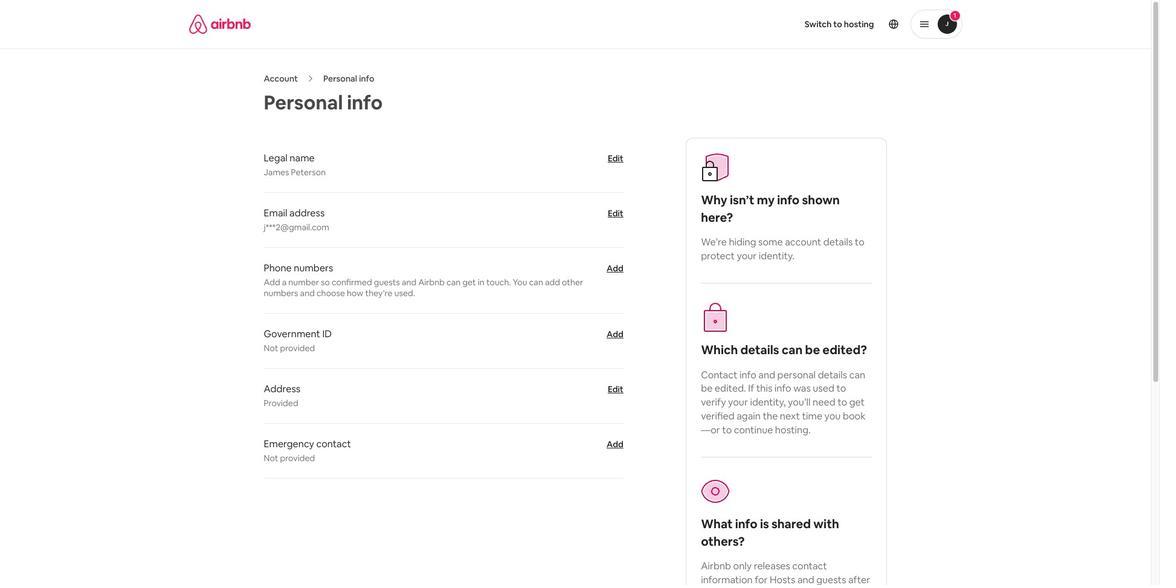 Task type: describe. For each thing, give the bounding box(es) containing it.
can left in at top
[[447, 277, 461, 288]]

emergency
[[264, 438, 314, 450]]

account
[[786, 236, 822, 249]]

edit button for email address
[[608, 207, 624, 220]]

contact inside airbnb only releases contact information for hosts and guests afte
[[793, 560, 828, 573]]

j***2@gmail.com
[[264, 222, 329, 233]]

details for personal
[[818, 369, 848, 381]]

add link
[[607, 329, 624, 340]]

a
[[282, 277, 287, 288]]

add button for phone numbers
[[607, 262, 624, 275]]

if
[[749, 382, 755, 395]]

in
[[478, 277, 485, 288]]

name
[[290, 152, 315, 164]]

edited.
[[715, 382, 747, 395]]

contact info and personal details can be edited. if this info was used to verify your identity, you'll need to get verified again the next time you book —or to continue hosting.
[[701, 369, 866, 437]]

number
[[289, 277, 319, 288]]

1 horizontal spatial be
[[806, 342, 821, 358]]

edit for address
[[608, 384, 624, 395]]

1 vertical spatial personal info
[[264, 90, 383, 115]]

need
[[813, 396, 836, 409]]

and right they're
[[402, 277, 417, 288]]

provided for government
[[280, 343, 315, 354]]

touch.
[[487, 277, 511, 288]]

others?
[[701, 534, 745, 549]]

with
[[814, 516, 840, 532]]

contact inside emergency contact not provided
[[317, 438, 351, 450]]

1 vertical spatial details
[[741, 342, 780, 358]]

get inside contact info and personal details can be edited. if this info was used to verify your identity, you'll need to get verified again the next time you book —or to continue hosting.
[[850, 396, 865, 409]]

the
[[763, 410, 778, 423]]

and inside contact info and personal details can be edited. if this info was used to verify your identity, you'll need to get verified again the next time you book —or to continue hosting.
[[759, 369, 776, 381]]

hiding
[[729, 236, 757, 249]]

only
[[734, 560, 752, 573]]

some
[[759, 236, 783, 249]]

details for account
[[824, 236, 853, 249]]

was
[[794, 382, 811, 395]]

used
[[813, 382, 835, 395]]

account
[[264, 73, 298, 84]]

hosts
[[770, 574, 796, 585]]

airbnb only releases contact information for hosts and guests afte
[[701, 560, 871, 585]]

and inside airbnb only releases contact information for hosts and guests afte
[[798, 574, 815, 585]]

government
[[264, 328, 320, 340]]

guests inside phone numbers add a number so confirmed guests and airbnb can get in touch. you can add other numbers and choose how they're used.
[[374, 277, 400, 288]]

hosting.
[[776, 424, 811, 437]]

isn't
[[730, 192, 755, 208]]

information
[[701, 574, 753, 585]]

again
[[737, 410, 761, 423]]

choose
[[317, 288, 345, 299]]

verify
[[701, 396, 727, 409]]

edit button for address
[[608, 383, 624, 395]]

for
[[755, 574, 768, 585]]

edit button for legal name
[[608, 152, 624, 164]]

so
[[321, 277, 330, 288]]

1
[[954, 11, 957, 19]]

which
[[701, 342, 738, 358]]

phone numbers add a number so confirmed guests and airbnb can get in touch. you can add other numbers and choose how they're used.
[[264, 262, 584, 299]]

edited?
[[823, 342, 868, 358]]

airbnb inside phone numbers add a number so confirmed guests and airbnb can get in touch. you can add other numbers and choose how they're used.
[[419, 277, 445, 288]]

they're
[[366, 288, 393, 299]]

is
[[761, 516, 770, 532]]

why
[[701, 192, 728, 208]]

edit for legal name
[[608, 153, 624, 164]]

my
[[757, 192, 775, 208]]

be inside contact info and personal details can be edited. if this info was used to verify your identity, you'll need to get verified again the next time you book —or to continue hosting.
[[701, 382, 713, 395]]

id
[[323, 328, 332, 340]]

shared
[[772, 516, 812, 532]]

info inside "why isn't my info shown here?"
[[778, 192, 800, 208]]

book
[[843, 410, 866, 423]]

and left so
[[300, 288, 315, 299]]

email address j***2@gmail.com
[[264, 207, 329, 233]]

protect
[[701, 250, 735, 262]]

info inside what info is shared with others?
[[736, 516, 758, 532]]

legal
[[264, 152, 288, 164]]

add button for emergency contact
[[607, 438, 624, 450]]

emergency contact not provided
[[264, 438, 351, 464]]

other
[[562, 277, 584, 288]]

to inside profile element
[[834, 19, 843, 30]]

peterson
[[291, 167, 326, 178]]

this
[[757, 382, 773, 395]]

guests inside airbnb only releases contact information for hosts and guests afte
[[817, 574, 847, 585]]

switch
[[805, 19, 832, 30]]

continue
[[734, 424, 774, 437]]

time
[[803, 410, 823, 423]]

email
[[264, 207, 288, 220]]

switch to hosting
[[805, 19, 875, 30]]



Task type: locate. For each thing, give the bounding box(es) containing it.
personal
[[778, 369, 816, 381]]

your down edited.
[[729, 396, 749, 409]]

add inside phone numbers add a number so confirmed guests and airbnb can get in touch. you can add other numbers and choose how they're used.
[[264, 277, 280, 288]]

to right used
[[837, 382, 847, 395]]

0 vertical spatial not
[[264, 343, 278, 354]]

2 not from the top
[[264, 453, 278, 464]]

1 horizontal spatial guests
[[817, 574, 847, 585]]

can right the you
[[530, 277, 544, 288]]

why isn't my info shown here?
[[701, 192, 840, 225]]

and
[[402, 277, 417, 288], [300, 288, 315, 299], [759, 369, 776, 381], [798, 574, 815, 585]]

to right —or
[[723, 424, 732, 437]]

1 provided from the top
[[280, 343, 315, 354]]

0 vertical spatial add button
[[607, 262, 624, 275]]

legal name james peterson
[[264, 152, 326, 178]]

info
[[359, 73, 375, 84], [347, 90, 383, 115], [778, 192, 800, 208], [740, 369, 757, 381], [775, 382, 792, 395], [736, 516, 758, 532]]

0 vertical spatial airbnb
[[419, 277, 445, 288]]

provided
[[264, 398, 298, 409]]

be
[[806, 342, 821, 358], [701, 382, 713, 395]]

contact right emergency
[[317, 438, 351, 450]]

0 horizontal spatial contact
[[317, 438, 351, 450]]

what
[[701, 516, 733, 532]]

airbnb
[[419, 277, 445, 288], [701, 560, 732, 573]]

numbers up number
[[294, 262, 333, 275]]

get left in at top
[[463, 277, 476, 288]]

address
[[290, 207, 325, 220]]

0 vertical spatial contact
[[317, 438, 351, 450]]

to right switch
[[834, 19, 843, 30]]

shown
[[803, 192, 840, 208]]

not for government id
[[264, 343, 278, 354]]

1 vertical spatial be
[[701, 382, 713, 395]]

your inside we're hiding some account details to protect your identity.
[[737, 250, 757, 262]]

confirmed
[[332, 277, 372, 288]]

releases
[[754, 560, 791, 573]]

0 horizontal spatial get
[[463, 277, 476, 288]]

edit for email address
[[608, 208, 624, 219]]

0 vertical spatial your
[[737, 250, 757, 262]]

add button
[[607, 262, 624, 275], [607, 438, 624, 450]]

your down hiding at right top
[[737, 250, 757, 262]]

1 vertical spatial provided
[[280, 453, 315, 464]]

1 vertical spatial guests
[[817, 574, 847, 585]]

your
[[737, 250, 757, 262], [729, 396, 749, 409]]

contact
[[317, 438, 351, 450], [793, 560, 828, 573]]

edit button
[[608, 152, 624, 164], [608, 207, 624, 220], [608, 383, 624, 395]]

1 horizontal spatial get
[[850, 396, 865, 409]]

1 vertical spatial airbnb
[[701, 560, 732, 573]]

1 vertical spatial your
[[729, 396, 749, 409]]

1 vertical spatial personal
[[264, 90, 343, 115]]

not for emergency contact
[[264, 453, 278, 464]]

guests right hosts
[[817, 574, 847, 585]]

james
[[264, 167, 289, 178]]

0 vertical spatial be
[[806, 342, 821, 358]]

1 not from the top
[[264, 343, 278, 354]]

3 edit from the top
[[608, 384, 624, 395]]

details inside contact info and personal details can be edited. if this info was used to verify your identity, you'll need to get verified again the next time you book —or to continue hosting.
[[818, 369, 848, 381]]

here?
[[701, 210, 734, 225]]

hosting
[[845, 19, 875, 30]]

personal right account
[[323, 73, 357, 84]]

1 vertical spatial add button
[[607, 438, 624, 450]]

2 vertical spatial details
[[818, 369, 848, 381]]

0 vertical spatial guests
[[374, 277, 400, 288]]

0 horizontal spatial airbnb
[[419, 277, 445, 288]]

address
[[264, 383, 301, 395]]

details inside we're hiding some account details to protect your identity.
[[824, 236, 853, 249]]

airbnb right used.
[[419, 277, 445, 288]]

1 edit button from the top
[[608, 152, 624, 164]]

can down edited?
[[850, 369, 866, 381]]

1 vertical spatial not
[[264, 453, 278, 464]]

profile element
[[590, 0, 963, 48]]

details up used
[[818, 369, 848, 381]]

2 vertical spatial edit button
[[608, 383, 624, 395]]

can up the personal
[[782, 342, 803, 358]]

switch to hosting link
[[798, 11, 882, 37]]

to
[[834, 19, 843, 30], [856, 236, 865, 249], [837, 382, 847, 395], [838, 396, 848, 409], [723, 424, 732, 437]]

airbnb inside airbnb only releases contact information for hosts and guests afte
[[701, 560, 732, 573]]

0 vertical spatial edit button
[[608, 152, 624, 164]]

address provided
[[264, 383, 301, 409]]

details up this
[[741, 342, 780, 358]]

provided for emergency
[[280, 453, 315, 464]]

0 vertical spatial personal info
[[323, 73, 375, 84]]

details
[[824, 236, 853, 249], [741, 342, 780, 358], [818, 369, 848, 381]]

not down emergency
[[264, 453, 278, 464]]

account link
[[264, 73, 298, 84]]

next
[[781, 410, 801, 423]]

1 add button from the top
[[607, 262, 624, 275]]

0 vertical spatial get
[[463, 277, 476, 288]]

to inside we're hiding some account details to protect your identity.
[[856, 236, 865, 249]]

1 vertical spatial get
[[850, 396, 865, 409]]

2 provided from the top
[[280, 453, 315, 464]]

and up this
[[759, 369, 776, 381]]

1 vertical spatial edit button
[[608, 207, 624, 220]]

guests right how on the left
[[374, 277, 400, 288]]

contact up hosts
[[793, 560, 828, 573]]

how
[[347, 288, 364, 299]]

2 edit button from the top
[[608, 207, 624, 220]]

which details can be edited?
[[701, 342, 868, 358]]

numbers down the phone
[[264, 288, 298, 299]]

government id not provided
[[264, 328, 332, 354]]

0 vertical spatial provided
[[280, 343, 315, 354]]

2 vertical spatial edit
[[608, 384, 624, 395]]

identity,
[[751, 396, 786, 409]]

add
[[607, 263, 624, 274], [264, 277, 280, 288], [607, 329, 624, 340], [607, 439, 624, 450]]

not down the government
[[264, 343, 278, 354]]

can
[[447, 277, 461, 288], [530, 277, 544, 288], [782, 342, 803, 358], [850, 369, 866, 381]]

1 button
[[911, 10, 963, 39]]

add
[[545, 277, 561, 288]]

0 vertical spatial numbers
[[294, 262, 333, 275]]

1 vertical spatial numbers
[[264, 288, 298, 299]]

provided down emergency
[[280, 453, 315, 464]]

and right hosts
[[798, 574, 815, 585]]

airbnb up information
[[701, 560, 732, 573]]

3 edit button from the top
[[608, 383, 624, 395]]

phone
[[264, 262, 292, 275]]

identity.
[[759, 250, 795, 262]]

provided inside government id not provided
[[280, 343, 315, 354]]

personal down account
[[264, 90, 343, 115]]

be up the personal
[[806, 342, 821, 358]]

you
[[825, 410, 841, 423]]

1 horizontal spatial airbnb
[[701, 560, 732, 573]]

get up book
[[850, 396, 865, 409]]

be up verify
[[701, 382, 713, 395]]

1 horizontal spatial contact
[[793, 560, 828, 573]]

you
[[513, 277, 528, 288]]

used.
[[395, 288, 415, 299]]

provided inside emergency contact not provided
[[280, 453, 315, 464]]

—or
[[701, 424, 721, 437]]

not
[[264, 343, 278, 354], [264, 453, 278, 464]]

1 vertical spatial contact
[[793, 560, 828, 573]]

can inside contact info and personal details can be edited. if this info was used to verify your identity, you'll need to get verified again the next time you book —or to continue hosting.
[[850, 369, 866, 381]]

what info is shared with others?
[[701, 516, 840, 549]]

1 edit from the top
[[608, 153, 624, 164]]

personal info
[[323, 73, 375, 84], [264, 90, 383, 115]]

0 vertical spatial edit
[[608, 153, 624, 164]]

0 horizontal spatial be
[[701, 382, 713, 395]]

provided down the government
[[280, 343, 315, 354]]

edit
[[608, 153, 624, 164], [608, 208, 624, 219], [608, 384, 624, 395]]

not inside emergency contact not provided
[[264, 453, 278, 464]]

1 vertical spatial edit
[[608, 208, 624, 219]]

we're hiding some account details to protect your identity.
[[701, 236, 865, 262]]

your inside contact info and personal details can be edited. if this info was used to verify your identity, you'll need to get verified again the next time you book —or to continue hosting.
[[729, 396, 749, 409]]

2 add button from the top
[[607, 438, 624, 450]]

0 horizontal spatial guests
[[374, 277, 400, 288]]

details right the account
[[824, 236, 853, 249]]

to right the account
[[856, 236, 865, 249]]

not inside government id not provided
[[264, 343, 278, 354]]

get
[[463, 277, 476, 288], [850, 396, 865, 409]]

to up you
[[838, 396, 848, 409]]

contact
[[701, 369, 738, 381]]

verified
[[701, 410, 735, 423]]

we're
[[701, 236, 727, 249]]

get inside phone numbers add a number so confirmed guests and airbnb can get in touch. you can add other numbers and choose how they're used.
[[463, 277, 476, 288]]

you'll
[[789, 396, 811, 409]]

2 edit from the top
[[608, 208, 624, 219]]

0 vertical spatial personal
[[323, 73, 357, 84]]

provided
[[280, 343, 315, 354], [280, 453, 315, 464]]

0 vertical spatial details
[[824, 236, 853, 249]]

personal
[[323, 73, 357, 84], [264, 90, 343, 115]]



Task type: vqa. For each thing, say whether or not it's contained in the screenshot.
New this week group
no



